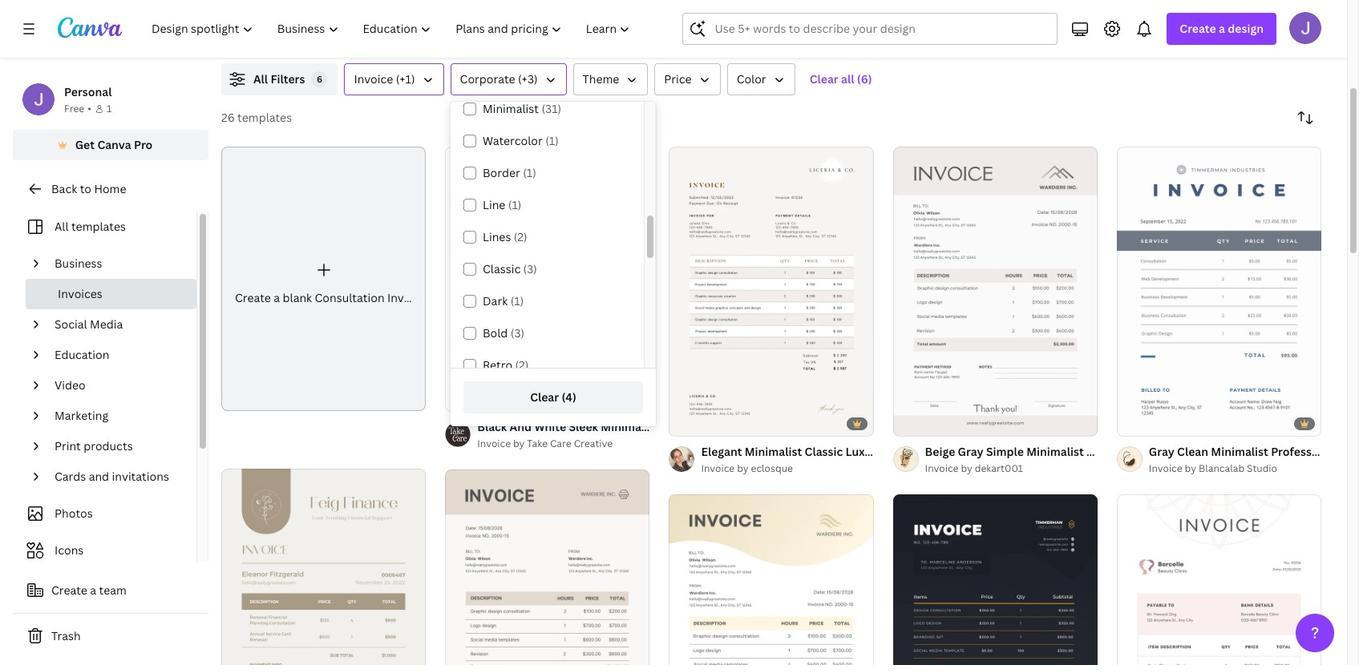 Task type: vqa. For each thing, say whether or not it's contained in the screenshot.
255,060
no



Task type: describe. For each thing, give the bounding box(es) containing it.
beige gray simple minimalist consultation invoice invoice by dekart001
[[925, 444, 1200, 476]]

creative
[[574, 437, 613, 451]]

marketing
[[55, 408, 108, 424]]

social
[[55, 317, 87, 332]]

1
[[107, 102, 112, 116]]

top level navigation element
[[141, 13, 644, 45]]

education link
[[48, 340, 187, 371]]

get canva pro
[[75, 137, 153, 152]]

products
[[84, 439, 133, 454]]

create a blank consultation invoice
[[235, 290, 427, 306]]

corporate
[[460, 71, 515, 87]]

6
[[317, 73, 322, 85]]

video link
[[48, 371, 187, 401]]

beige gray simple minimalist consultation invoice link
[[925, 444, 1200, 461]]

print products link
[[48, 432, 187, 462]]

media
[[90, 317, 123, 332]]

social media
[[55, 317, 123, 332]]

line (1)
[[483, 197, 522, 213]]

watercolor (1)
[[483, 133, 559, 148]]

invoice by blancalab studio link
[[1149, 461, 1322, 477]]

print
[[55, 439, 81, 454]]

personal
[[64, 84, 112, 99]]

theme
[[583, 71, 619, 87]]

invitations
[[112, 469, 169, 484]]

to
[[80, 181, 91, 197]]

care
[[550, 437, 572, 451]]

free
[[64, 102, 84, 116]]

free •
[[64, 102, 91, 116]]

get canva pro button
[[13, 130, 209, 160]]

luxury
[[846, 444, 883, 460]]

cards
[[55, 469, 86, 484]]

photos link
[[22, 499, 187, 529]]

26
[[221, 110, 235, 125]]

consultation inside 'element'
[[315, 290, 385, 306]]

elegant minimalist classic luxury business invoice template link
[[701, 444, 1030, 461]]

business inside elegant minimalist classic luxury business invoice template invoice by eclosque
[[886, 444, 934, 460]]

Search search field
[[715, 14, 1048, 44]]

create a blank consultation invoice element
[[221, 147, 427, 412]]

bold
[[483, 326, 508, 341]]

back to home
[[51, 181, 126, 197]]

invoice by blancalab studio
[[1149, 462, 1278, 476]]

clear all (6)
[[810, 71, 872, 87]]

simple
[[987, 444, 1024, 460]]

price button
[[655, 63, 721, 95]]

a for team
[[90, 583, 96, 598]]

invoice inside button
[[354, 71, 393, 87]]

create a design
[[1180, 21, 1264, 36]]

(1) for line (1)
[[508, 197, 522, 213]]

all filters
[[253, 71, 305, 87]]

by left take
[[513, 437, 525, 451]]

all for all templates
[[55, 219, 69, 234]]

elegant minimalist classic luxury business invoice template invoice by eclosque
[[701, 444, 1030, 476]]

(1) for watercolor (1)
[[546, 133, 559, 148]]

clear for clear (4)
[[530, 390, 559, 405]]

classic (3)
[[483, 261, 537, 277]]

invoice by take care creative
[[477, 437, 613, 451]]

blancalab
[[1199, 462, 1245, 476]]

business modern blue and yellow invoice image
[[893, 495, 1098, 666]]

all templates link
[[22, 212, 187, 242]]

0 horizontal spatial business
[[55, 256, 102, 271]]

1 consulting invoice templates image from the left
[[980, 0, 1322, 44]]

2 horizontal spatial beige gray simple minimalist consultation invoice image
[[893, 147, 1098, 436]]

elegant
[[701, 444, 742, 460]]

0 vertical spatial classic
[[483, 261, 521, 277]]

dekart001
[[975, 462, 1023, 476]]

video
[[55, 378, 85, 393]]

(3) for bold (3)
[[511, 326, 525, 341]]

trash link
[[13, 621, 209, 653]]

business link
[[48, 249, 187, 279]]

lines (2)
[[483, 229, 527, 245]]

price
[[664, 71, 692, 87]]

gray
[[958, 444, 984, 460]]

create for create a design
[[1180, 21, 1217, 36]]

invoice by take care creative link
[[477, 436, 650, 452]]

minimalist inside elegant minimalist classic luxury business invoice template invoice by eclosque
[[745, 444, 802, 460]]

clear (4) button
[[464, 382, 643, 414]]

invoice inside 'element'
[[387, 290, 427, 306]]

by inside the beige gray simple minimalist consultation invoice invoice by dekart001
[[961, 462, 973, 476]]

back
[[51, 181, 77, 197]]

home
[[94, 181, 126, 197]]

back to home link
[[13, 173, 209, 205]]

clear all (6) button
[[802, 63, 880, 95]]

theme button
[[573, 63, 648, 95]]

(4)
[[562, 390, 577, 405]]



Task type: locate. For each thing, give the bounding box(es) containing it.
templates
[[238, 110, 292, 125], [71, 219, 126, 234]]

cards and invitations
[[55, 469, 169, 484]]

classic up dark (1)
[[483, 261, 521, 277]]

(1)
[[546, 133, 559, 148], [523, 165, 536, 180], [508, 197, 522, 213], [511, 294, 524, 309]]

1 vertical spatial business
[[886, 444, 934, 460]]

create
[[1180, 21, 1217, 36], [235, 290, 271, 306], [51, 583, 87, 598]]

marketing link
[[48, 401, 187, 432]]

border
[[483, 165, 520, 180]]

team
[[99, 583, 127, 598]]

education
[[55, 347, 109, 363]]

all templates
[[55, 219, 126, 234]]

0 vertical spatial templates
[[238, 110, 292, 125]]

print products
[[55, 439, 133, 454]]

dark (1)
[[483, 294, 524, 309]]

clear (4)
[[530, 390, 577, 405]]

0 vertical spatial business
[[55, 256, 102, 271]]

template
[[979, 444, 1030, 460]]

1 vertical spatial all
[[55, 219, 69, 234]]

invoice by dekart001 link
[[925, 461, 1098, 477]]

1 horizontal spatial create
[[235, 290, 271, 306]]

0 vertical spatial all
[[253, 71, 268, 87]]

1 horizontal spatial classic
[[805, 444, 843, 460]]

1 vertical spatial clear
[[530, 390, 559, 405]]

beige gray simple minimalist consultation invoice image for invoice by eclosque
[[669, 495, 874, 666]]

take
[[527, 437, 548, 451]]

1 vertical spatial templates
[[71, 219, 126, 234]]

•
[[88, 102, 91, 116]]

1 horizontal spatial beige gray simple minimalist consultation invoice image
[[669, 495, 874, 666]]

clear
[[810, 71, 839, 87], [530, 390, 559, 405]]

(2) right lines
[[514, 229, 527, 245]]

business
[[55, 256, 102, 271], [886, 444, 934, 460]]

social media link
[[48, 310, 187, 340]]

classic inside elegant minimalist classic luxury business invoice template invoice by eclosque
[[805, 444, 843, 460]]

1 vertical spatial (2)
[[515, 358, 529, 373]]

0 horizontal spatial all
[[55, 219, 69, 234]]

a inside 'create a blank consultation invoice' 'element'
[[274, 290, 280, 306]]

(1) for border (1)
[[523, 165, 536, 180]]

0 horizontal spatial beige gray simple minimalist consultation invoice image
[[445, 470, 650, 666]]

a
[[1219, 21, 1226, 36], [274, 290, 280, 306], [90, 583, 96, 598]]

(3) right bold
[[511, 326, 525, 341]]

0 vertical spatial a
[[1219, 21, 1226, 36]]

jacob simon image
[[1290, 12, 1322, 44]]

get
[[75, 137, 95, 152]]

2 horizontal spatial a
[[1219, 21, 1226, 36]]

a left blank
[[274, 290, 280, 306]]

watercolor
[[483, 133, 543, 148]]

business up invoices
[[55, 256, 102, 271]]

1 horizontal spatial a
[[274, 290, 280, 306]]

cards and invitations link
[[48, 462, 187, 492]]

lines
[[483, 229, 511, 245]]

2 horizontal spatial minimalist
[[1027, 444, 1084, 460]]

all down back
[[55, 219, 69, 234]]

None search field
[[683, 13, 1058, 45]]

all left filters
[[253, 71, 268, 87]]

(3)
[[523, 261, 537, 277], [511, 326, 525, 341]]

1 horizontal spatial minimalist
[[745, 444, 802, 460]]

icons link
[[22, 536, 187, 566]]

(1) right border
[[523, 165, 536, 180]]

filters
[[271, 71, 305, 87]]

26 templates
[[221, 110, 292, 125]]

Sort by button
[[1290, 102, 1322, 134]]

bold (3)
[[483, 326, 525, 341]]

1 vertical spatial consultation
[[1087, 444, 1158, 460]]

minimalist
[[483, 101, 539, 116], [745, 444, 802, 460], [1027, 444, 1084, 460]]

consultation
[[315, 290, 385, 306], [1087, 444, 1158, 460]]

create for create a team
[[51, 583, 87, 598]]

0 horizontal spatial templates
[[71, 219, 126, 234]]

beige gray simple minimalist consultation invoice image
[[893, 147, 1098, 436], [445, 470, 650, 666], [669, 495, 874, 666]]

minimalist (31)
[[483, 101, 562, 116]]

invoice by eclosque link
[[701, 461, 874, 477]]

(1) right line
[[508, 197, 522, 213]]

templates right 26
[[238, 110, 292, 125]]

create for create a blank consultation invoice
[[235, 290, 271, 306]]

clear left (4)
[[530, 390, 559, 405]]

create left blank
[[235, 290, 271, 306]]

a left team
[[90, 583, 96, 598]]

templates down back to home
[[71, 219, 126, 234]]

0 horizontal spatial consultation
[[315, 290, 385, 306]]

clear left all
[[810, 71, 839, 87]]

a for design
[[1219, 21, 1226, 36]]

(1) for dark (1)
[[511, 294, 524, 309]]

a inside create a team button
[[90, 583, 96, 598]]

a left design
[[1219, 21, 1226, 36]]

(1) down (31) at the left
[[546, 133, 559, 148]]

0 horizontal spatial minimalist
[[483, 101, 539, 116]]

a inside create a design dropdown button
[[1219, 21, 1226, 36]]

minimalist down corporate (+3) button
[[483, 101, 539, 116]]

0 vertical spatial create
[[1180, 21, 1217, 36]]

(3) down the lines (2)
[[523, 261, 537, 277]]

2 vertical spatial create
[[51, 583, 87, 598]]

create down 'icons'
[[51, 583, 87, 598]]

and
[[89, 469, 109, 484]]

by
[[513, 437, 525, 451], [737, 462, 749, 476], [961, 462, 973, 476], [1185, 462, 1197, 476]]

beige aesthetic invoice image
[[221, 470, 426, 666]]

2 horizontal spatial create
[[1180, 21, 1217, 36]]

beige gray simple minimalist consultation invoice image for invoice by take care creative
[[445, 470, 650, 666]]

1 horizontal spatial consultation
[[1087, 444, 1158, 460]]

white minimalist beauty clinic service invoice image
[[1117, 495, 1322, 666]]

blank
[[283, 290, 312, 306]]

minimalist up eclosque
[[745, 444, 802, 460]]

dark
[[483, 294, 508, 309]]

create a team
[[51, 583, 127, 598]]

elegant minimalist classic luxury business invoice template image
[[669, 147, 874, 436]]

create a team button
[[13, 575, 209, 607]]

corporate (+3)
[[460, 71, 538, 87]]

clear for clear all (6)
[[810, 71, 839, 87]]

a for blank
[[274, 290, 280, 306]]

(3) for classic (3)
[[523, 261, 537, 277]]

(+3)
[[518, 71, 538, 87]]

studio
[[1247, 462, 1278, 476]]

consultation inside the beige gray simple minimalist consultation invoice invoice by dekart001
[[1087, 444, 1158, 460]]

border (1)
[[483, 165, 536, 180]]

trash
[[51, 629, 81, 644]]

create inside button
[[51, 583, 87, 598]]

retro (2)
[[483, 358, 529, 373]]

2 vertical spatial a
[[90, 583, 96, 598]]

1 vertical spatial (3)
[[511, 326, 525, 341]]

classic up invoice by eclosque link
[[805, 444, 843, 460]]

1 vertical spatial classic
[[805, 444, 843, 460]]

canva
[[97, 137, 131, 152]]

2 consulting invoice templates image from the left
[[1080, 0, 1221, 15]]

1 horizontal spatial templates
[[238, 110, 292, 125]]

0 horizontal spatial create
[[51, 583, 87, 598]]

(1) right dark at the top left
[[511, 294, 524, 309]]

(+1)
[[396, 71, 415, 87]]

create a blank consultation invoice link
[[221, 147, 427, 412]]

1 vertical spatial a
[[274, 290, 280, 306]]

eclosque
[[751, 462, 793, 476]]

6 filter options selected element
[[312, 71, 328, 87]]

pro
[[134, 137, 153, 152]]

by down "elegant"
[[737, 462, 749, 476]]

invoices
[[58, 286, 103, 302]]

1 horizontal spatial business
[[886, 444, 934, 460]]

create inside dropdown button
[[1180, 21, 1217, 36]]

0 horizontal spatial classic
[[483, 261, 521, 277]]

0 horizontal spatial clear
[[530, 390, 559, 405]]

1 horizontal spatial all
[[253, 71, 268, 87]]

by down gray
[[961, 462, 973, 476]]

(6)
[[857, 71, 872, 87]]

1 horizontal spatial clear
[[810, 71, 839, 87]]

(2) for retro (2)
[[515, 358, 529, 373]]

by inside elegant minimalist classic luxury business invoice template invoice by eclosque
[[737, 462, 749, 476]]

consulting invoice templates image
[[980, 0, 1322, 44], [1080, 0, 1221, 15]]

invoice
[[354, 71, 393, 87], [387, 290, 427, 306], [477, 437, 511, 451], [937, 444, 977, 460], [1160, 444, 1200, 460], [701, 462, 735, 476], [925, 462, 959, 476], [1149, 462, 1183, 476]]

templates for all templates
[[71, 219, 126, 234]]

beige
[[925, 444, 956, 460]]

color button
[[727, 63, 795, 95]]

black and white sleek minimalist management consulting invoice doc image
[[445, 147, 650, 412]]

create inside 'element'
[[235, 290, 271, 306]]

icons
[[55, 543, 84, 558]]

gray clean minimalist professional business consultation and service invoice image
[[1117, 147, 1322, 436]]

design
[[1228, 21, 1264, 36]]

(2) for lines (2)
[[514, 229, 527, 245]]

(2) right the retro
[[515, 358, 529, 373]]

all for all filters
[[253, 71, 268, 87]]

0 vertical spatial (2)
[[514, 229, 527, 245]]

all
[[841, 71, 855, 87]]

invoice (+1)
[[354, 71, 415, 87]]

create a design button
[[1167, 13, 1277, 45]]

by left blancalab
[[1185, 462, 1197, 476]]

create left design
[[1180, 21, 1217, 36]]

0 vertical spatial (3)
[[523, 261, 537, 277]]

0 vertical spatial consultation
[[315, 290, 385, 306]]

invoice (+1) button
[[344, 63, 444, 95]]

0 vertical spatial clear
[[810, 71, 839, 87]]

retro
[[483, 358, 513, 373]]

photos
[[55, 506, 93, 521]]

minimalist up invoice by dekart001 link at the right bottom of the page
[[1027, 444, 1084, 460]]

1 vertical spatial create
[[235, 290, 271, 306]]

business right luxury
[[886, 444, 934, 460]]

minimalist inside the beige gray simple minimalist consultation invoice invoice by dekart001
[[1027, 444, 1084, 460]]

templates for 26 templates
[[238, 110, 292, 125]]

0 horizontal spatial a
[[90, 583, 96, 598]]



